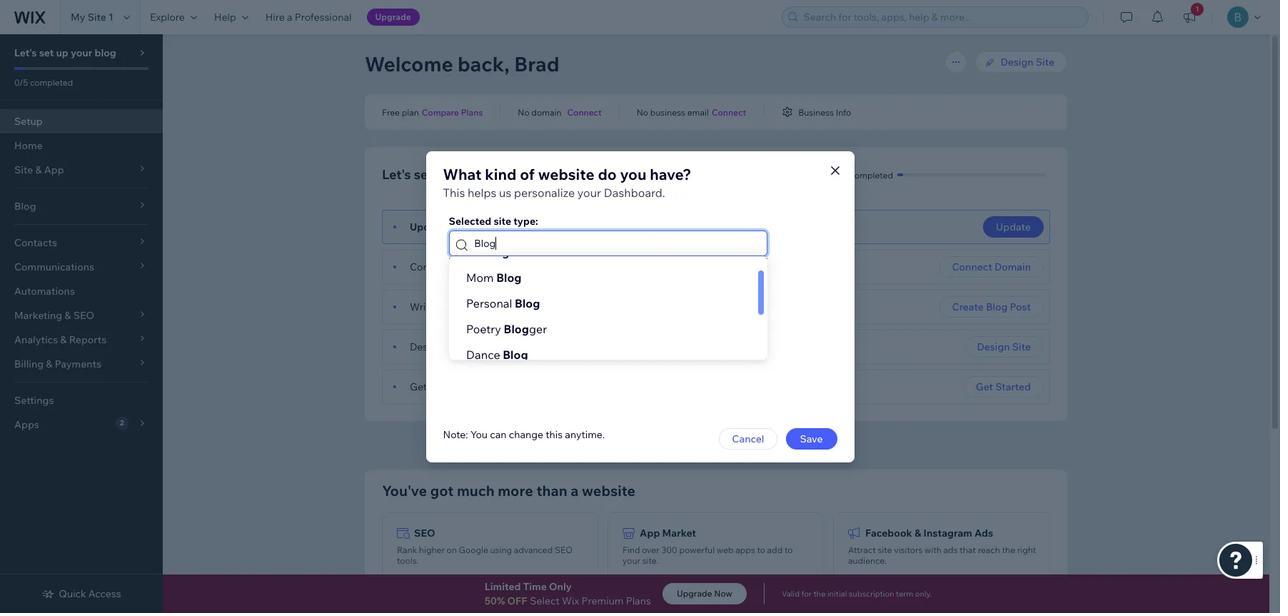 Task type: locate. For each thing, give the bounding box(es) containing it.
dashboard.
[[604, 185, 665, 200]]

0 horizontal spatial seo
[[414, 527, 435, 540]]

2 vertical spatial website
[[582, 482, 636, 500]]

for
[[802, 589, 812, 599]]

you
[[620, 165, 647, 183]]

2 vertical spatial a
[[571, 482, 579, 500]]

initial
[[828, 589, 847, 599]]

1 horizontal spatial let's
[[382, 166, 411, 183]]

get left the 'started' on the right of page
[[976, 381, 993, 393]]

subscription
[[849, 589, 894, 599]]

to
[[757, 545, 765, 556], [785, 545, 793, 556]]

blog for mom
[[496, 270, 521, 285]]

1 horizontal spatial with
[[925, 545, 942, 556]]

on
[[459, 381, 471, 393], [447, 545, 457, 556]]

connect up do at the left top of page
[[567, 107, 602, 117]]

update inside update button
[[996, 221, 1031, 234]]

your inside sidebar element
[[71, 46, 92, 59]]

site
[[494, 215, 511, 227], [878, 545, 892, 556]]

let's
[[14, 46, 37, 59], [382, 166, 411, 183]]

blog left post
[[986, 301, 1008, 313]]

1 vertical spatial google
[[459, 545, 488, 556]]

1 horizontal spatial upgrade
[[677, 588, 712, 599]]

plans right premium
[[626, 595, 651, 608]]

google inside rank higher on google using advanced seo tools.
[[459, 545, 488, 556]]

2 connect link from the left
[[712, 106, 746, 119]]

up inside sidebar element
[[56, 46, 68, 59]]

let's set up your blog inside sidebar element
[[14, 46, 116, 59]]

blog
[[484, 245, 509, 259], [496, 270, 521, 285], [515, 296, 540, 310], [986, 301, 1008, 313], [503, 322, 529, 336], [503, 347, 528, 362]]

update for update your blog type
[[410, 221, 445, 234]]

sidebar element
[[0, 34, 163, 613]]

website right than
[[582, 482, 636, 500]]

pr blog
[[466, 245, 509, 259]]

1 horizontal spatial completed
[[850, 170, 893, 180]]

a right hire on the left
[[287, 11, 292, 24]]

1 update from the left
[[410, 221, 445, 234]]

get
[[410, 381, 427, 393], [976, 381, 993, 393]]

1 connect link from the left
[[567, 106, 602, 119]]

help
[[214, 11, 236, 24]]

Enter your business or website type field
[[470, 231, 762, 255]]

upgrade left now
[[677, 588, 712, 599]]

0 horizontal spatial the
[[814, 589, 826, 599]]

a for custom
[[452, 261, 457, 273]]

0 horizontal spatial update
[[410, 221, 445, 234]]

upgrade for upgrade now
[[677, 588, 712, 599]]

now
[[714, 588, 733, 599]]

0 vertical spatial let's set up your blog
[[14, 46, 116, 59]]

you've got much more than a website
[[382, 482, 636, 500]]

1 horizontal spatial site
[[878, 545, 892, 556]]

on right higher
[[447, 545, 457, 556]]

let's set up your blog
[[14, 46, 116, 59], [382, 166, 513, 183]]

website down poetry
[[468, 341, 504, 353]]

1 inside 1 button
[[1196, 4, 1199, 14]]

blog down poetry blog ger
[[503, 347, 528, 362]]

type
[[495, 221, 517, 234]]

home link
[[0, 134, 163, 158]]

find over 300 powerful web apps to add to your site.
[[623, 545, 793, 566]]

google left using
[[459, 545, 488, 556]]

1 vertical spatial wix
[[562, 595, 579, 608]]

0 horizontal spatial on
[[447, 545, 457, 556]]

blog down "my site 1"
[[95, 46, 116, 59]]

0 vertical spatial wix
[[611, 439, 630, 452]]

1 vertical spatial completed
[[850, 170, 893, 180]]

create blog post button
[[939, 296, 1044, 318]]

google for higher
[[459, 545, 488, 556]]

connect link for no business email connect
[[712, 106, 746, 119]]

the left right on the right bottom of page
[[1002, 545, 1015, 556]]

0 vertical spatial 0/5 completed
[[14, 77, 73, 88]]

0 vertical spatial on
[[459, 381, 471, 393]]

1 vertical spatial upgrade
[[677, 588, 712, 599]]

seo right advanced
[[555, 545, 573, 556]]

site down facebook
[[878, 545, 892, 556]]

0 vertical spatial let's
[[14, 46, 37, 59]]

the inside attract site visitors with ads that reach the right audience.
[[1002, 545, 1015, 556]]

connect up create
[[952, 261, 992, 273]]

blog inside button
[[986, 301, 1008, 313]]

0 vertical spatial google
[[473, 381, 507, 393]]

completed down info
[[850, 170, 893, 180]]

google down dance blog
[[473, 381, 507, 393]]

1 horizontal spatial let's set up your blog
[[382, 166, 513, 183]]

up up "this"
[[436, 166, 452, 183]]

1 vertical spatial 0/5
[[835, 170, 848, 180]]

1 vertical spatial let's
[[382, 166, 411, 183]]

let's set up your blog up "this"
[[382, 166, 513, 183]]

quick access button
[[42, 588, 121, 601]]

1 vertical spatial a
[[452, 261, 457, 273]]

post
[[505, 301, 526, 313]]

ads
[[944, 545, 958, 556]]

connect domain
[[952, 261, 1031, 273]]

design
[[1001, 56, 1034, 69], [410, 341, 443, 353], [977, 341, 1010, 353]]

no down brad
[[518, 107, 530, 117]]

kind
[[485, 165, 517, 183]]

reach
[[978, 545, 1000, 556]]

quick
[[59, 588, 86, 601]]

web
[[717, 545, 734, 556]]

rank
[[397, 545, 417, 556]]

1 horizontal spatial up
[[436, 166, 452, 183]]

1 horizontal spatial wix
[[611, 439, 630, 452]]

off
[[507, 595, 527, 608]]

0 vertical spatial 0/5
[[14, 77, 28, 88]]

0 vertical spatial up
[[56, 46, 68, 59]]

0 horizontal spatial upgrade
[[375, 11, 411, 22]]

0 horizontal spatial connect link
[[567, 106, 602, 119]]

2 vertical spatial site
[[1012, 341, 1031, 353]]

personal
[[466, 296, 512, 310]]

blog up ger
[[515, 296, 540, 310]]

1 horizontal spatial 1
[[1196, 4, 1199, 14]]

plans right compare
[[461, 107, 483, 117]]

1 horizontal spatial no
[[637, 107, 648, 117]]

0/5 completed down info
[[835, 170, 893, 180]]

website up the personalize
[[538, 165, 595, 183]]

rank higher on google using advanced seo tools.
[[397, 545, 573, 566]]

1 horizontal spatial update
[[996, 221, 1031, 234]]

only
[[549, 581, 572, 593]]

1 vertical spatial site
[[1036, 56, 1055, 69]]

upgrade button
[[367, 9, 420, 26]]

0 horizontal spatial site
[[494, 215, 511, 227]]

with down facebook & instagram ads
[[925, 545, 942, 556]]

let's down free
[[382, 166, 411, 183]]

domain down pr blog
[[497, 261, 532, 273]]

attract site visitors with ads that reach the right audience.
[[848, 545, 1036, 566]]

let's up setup
[[14, 46, 37, 59]]

plans
[[461, 107, 483, 117], [626, 595, 651, 608]]

0 horizontal spatial let's
[[14, 46, 37, 59]]

google
[[473, 381, 507, 393], [459, 545, 488, 556]]

1 horizontal spatial the
[[1002, 545, 1015, 556]]

setup
[[14, 115, 43, 128]]

0 horizontal spatial 0/5 completed
[[14, 77, 73, 88]]

on right found
[[459, 381, 471, 393]]

2 get from the left
[[976, 381, 993, 393]]

wix down 'only' at the bottom left of page
[[562, 595, 579, 608]]

0 vertical spatial upgrade
[[375, 11, 411, 22]]

up up setup link at the left of the page
[[56, 46, 68, 59]]

1 horizontal spatial connect link
[[712, 106, 746, 119]]

2 no from the left
[[637, 107, 648, 117]]

set up setup
[[39, 46, 54, 59]]

quick access
[[59, 588, 121, 601]]

1 vertical spatial the
[[814, 589, 826, 599]]

0 vertical spatial the
[[1002, 545, 1015, 556]]

design inside button
[[977, 341, 1010, 353]]

save
[[800, 432, 823, 445]]

change
[[509, 428, 544, 441]]

1 no from the left
[[518, 107, 530, 117]]

blog right pr
[[484, 245, 509, 259]]

1 vertical spatial with
[[925, 545, 942, 556]]

1 horizontal spatial on
[[459, 381, 471, 393]]

on inside rank higher on google using advanced seo tools.
[[447, 545, 457, 556]]

0 vertical spatial with
[[666, 439, 687, 452]]

1 horizontal spatial 0/5
[[835, 170, 848, 180]]

1 horizontal spatial seo
[[555, 545, 573, 556]]

2 horizontal spatial a
[[571, 482, 579, 500]]

your down my
[[71, 46, 92, 59]]

2 update from the left
[[996, 221, 1031, 234]]

0 horizontal spatial get
[[410, 381, 427, 393]]

0 horizontal spatial to
[[757, 545, 765, 556]]

&
[[915, 527, 921, 540]]

your left site.
[[623, 556, 641, 566]]

2 horizontal spatial site
[[1036, 56, 1055, 69]]

connect link right email
[[712, 106, 746, 119]]

website inside 'what kind of website do you have? this helps us personalize your dashboard.'
[[538, 165, 595, 183]]

us
[[499, 185, 512, 200]]

on for found
[[459, 381, 471, 393]]

help button
[[206, 0, 257, 34]]

get for get found on google
[[410, 381, 427, 393]]

1 get from the left
[[410, 381, 427, 393]]

the
[[1002, 545, 1015, 556], [814, 589, 826, 599]]

0 horizontal spatial no
[[518, 107, 530, 117]]

dance blog
[[466, 347, 528, 362]]

free plan compare plans
[[382, 107, 483, 117]]

blog for pr
[[484, 245, 509, 259]]

blog for dance
[[503, 347, 528, 362]]

connect right email
[[712, 107, 746, 117]]

no left business
[[637, 107, 648, 117]]

0 horizontal spatial set
[[39, 46, 54, 59]]

upgrade up welcome
[[375, 11, 411, 22]]

0 horizontal spatial up
[[56, 46, 68, 59]]

0 horizontal spatial a
[[287, 11, 292, 24]]

update for update
[[996, 221, 1031, 234]]

1 vertical spatial 0/5 completed
[[835, 170, 893, 180]]

let's set up your blog down my
[[14, 46, 116, 59]]

blog right the "first"
[[481, 301, 502, 313]]

0/5 down info
[[835, 170, 848, 180]]

get left found
[[410, 381, 427, 393]]

completed inside sidebar element
[[30, 77, 73, 88]]

access
[[88, 588, 121, 601]]

completed up setup
[[30, 77, 73, 88]]

list box
[[449, 239, 767, 367]]

update left selected
[[410, 221, 445, 234]]

wix stands with ukraine show your support
[[611, 439, 823, 452]]

0 vertical spatial set
[[39, 46, 54, 59]]

limited
[[485, 581, 521, 593]]

get for get started
[[976, 381, 993, 393]]

0/5 completed up setup
[[14, 77, 73, 88]]

over
[[642, 545, 660, 556]]

update
[[410, 221, 445, 234], [996, 221, 1031, 234]]

0 vertical spatial site
[[494, 215, 511, 227]]

Search for tools, apps, help & more... field
[[799, 7, 1084, 27]]

0 vertical spatial completed
[[30, 77, 73, 88]]

0 vertical spatial design site
[[1001, 56, 1055, 69]]

wix inside limited time only 50% off select wix premium plans
[[562, 595, 579, 608]]

0 horizontal spatial site
[[88, 11, 106, 24]]

write your first blog post
[[410, 301, 526, 313]]

automations link
[[0, 279, 163, 303]]

set left what
[[414, 166, 433, 183]]

wix left stands
[[611, 439, 630, 452]]

0 horizontal spatial 0/5
[[14, 77, 28, 88]]

1 vertical spatial on
[[447, 545, 457, 556]]

0 horizontal spatial completed
[[30, 77, 73, 88]]

your down do at the left top of page
[[578, 185, 601, 200]]

blog down post
[[503, 322, 529, 336]]

0 horizontal spatial wix
[[562, 595, 579, 608]]

1 horizontal spatial plans
[[626, 595, 651, 608]]

have?
[[650, 165, 692, 183]]

connect link
[[567, 106, 602, 119], [712, 106, 746, 119]]

higher
[[419, 545, 445, 556]]

blog left type
[[471, 221, 493, 234]]

let's inside sidebar element
[[14, 46, 37, 59]]

0 vertical spatial plans
[[461, 107, 483, 117]]

no
[[518, 107, 530, 117], [637, 107, 648, 117]]

1 horizontal spatial a
[[452, 261, 457, 273]]

a left custom
[[452, 261, 457, 273]]

ads
[[975, 527, 993, 540]]

1 horizontal spatial to
[[785, 545, 793, 556]]

get inside get started button
[[976, 381, 993, 393]]

update up domain
[[996, 221, 1031, 234]]

setup link
[[0, 109, 163, 134]]

your left dance
[[445, 341, 466, 353]]

0 vertical spatial a
[[287, 11, 292, 24]]

1 vertical spatial let's set up your blog
[[382, 166, 513, 183]]

a right than
[[571, 482, 579, 500]]

1 vertical spatial site
[[878, 545, 892, 556]]

the right 'for'
[[814, 589, 826, 599]]

no domain connect
[[518, 107, 602, 117]]

note: you can change this anytime.
[[443, 428, 605, 441]]

with right stands
[[666, 439, 687, 452]]

0 horizontal spatial let's set up your blog
[[14, 46, 116, 59]]

0 horizontal spatial 1
[[109, 11, 113, 24]]

blog up personal blog
[[496, 270, 521, 285]]

1 vertical spatial plans
[[626, 595, 651, 608]]

blog up us
[[485, 166, 513, 183]]

0 vertical spatial site
[[88, 11, 106, 24]]

valid
[[782, 589, 800, 599]]

blog inside sidebar element
[[95, 46, 116, 59]]

1 button
[[1174, 0, 1205, 34]]

get started button
[[963, 376, 1044, 398]]

settings link
[[0, 388, 163, 413]]

this
[[443, 185, 465, 200]]

site left type:
[[494, 215, 511, 227]]

1 horizontal spatial get
[[976, 381, 993, 393]]

0 horizontal spatial with
[[666, 439, 687, 452]]

site inside attract site visitors with ads that reach the right audience.
[[878, 545, 892, 556]]

seo up higher
[[414, 527, 435, 540]]

to right add
[[785, 545, 793, 556]]

domain down brad
[[532, 107, 562, 117]]

1 vertical spatial design site
[[977, 341, 1031, 353]]

0 vertical spatial website
[[538, 165, 595, 183]]

1 vertical spatial seo
[[555, 545, 573, 556]]

1 horizontal spatial site
[[1012, 341, 1031, 353]]

to left add
[[757, 545, 765, 556]]

blog for poetry
[[503, 322, 529, 336]]

0/5 inside sidebar element
[[14, 77, 28, 88]]

your up pr
[[447, 221, 469, 234]]

a for professional
[[287, 11, 292, 24]]

my site 1
[[71, 11, 113, 24]]

welcome
[[365, 51, 453, 76]]

blog for personal
[[515, 296, 540, 310]]

1 horizontal spatial set
[[414, 166, 433, 183]]

get found on google
[[410, 381, 507, 393]]

0/5 up setup
[[14, 77, 28, 88]]

connect link up do at the left top of page
[[567, 106, 602, 119]]

plans inside limited time only 50% off select wix premium plans
[[626, 595, 651, 608]]



Task type: describe. For each thing, give the bounding box(es) containing it.
design site inside design site button
[[977, 341, 1031, 353]]

site for selected
[[494, 215, 511, 227]]

only.
[[915, 589, 932, 599]]

helps
[[468, 185, 497, 200]]

select
[[530, 595, 560, 608]]

on for higher
[[447, 545, 457, 556]]

cancel button
[[719, 428, 777, 450]]

of
[[520, 165, 535, 183]]

instagram
[[924, 527, 972, 540]]

write
[[410, 301, 435, 313]]

anytime.
[[565, 428, 605, 441]]

connect domain button
[[939, 256, 1044, 278]]

site.
[[642, 556, 659, 566]]

50%
[[485, 595, 505, 608]]

you
[[471, 428, 488, 441]]

stands
[[632, 439, 664, 452]]

email
[[687, 107, 709, 117]]

seo inside rank higher on google using advanced seo tools.
[[555, 545, 573, 556]]

selected
[[449, 215, 491, 227]]

mom
[[466, 270, 493, 285]]

automations
[[14, 285, 75, 298]]

design site link
[[975, 51, 1068, 73]]

selected site type:
[[449, 215, 538, 227]]

create
[[952, 301, 984, 313]]

you've
[[382, 482, 427, 500]]

save button
[[786, 428, 837, 450]]

domain
[[995, 261, 1031, 273]]

do
[[598, 165, 617, 183]]

design site button
[[964, 336, 1044, 358]]

update your blog type
[[410, 221, 517, 234]]

market
[[662, 527, 696, 540]]

google for found
[[473, 381, 507, 393]]

1 vertical spatial website
[[468, 341, 504, 353]]

app market
[[640, 527, 696, 540]]

no for no business email connect
[[637, 107, 648, 117]]

0 vertical spatial seo
[[414, 527, 435, 540]]

1 vertical spatial domain
[[497, 261, 532, 273]]

business info
[[798, 107, 851, 117]]

ger
[[529, 322, 547, 336]]

than
[[537, 482, 568, 500]]

1 to from the left
[[757, 545, 765, 556]]

hire
[[265, 11, 285, 24]]

your left the "first"
[[438, 301, 458, 313]]

show your support button
[[732, 439, 823, 452]]

home
[[14, 139, 43, 152]]

site inside design site link
[[1036, 56, 1055, 69]]

pr
[[466, 245, 481, 259]]

type:
[[514, 215, 538, 227]]

upgrade for upgrade
[[375, 11, 411, 22]]

1 vertical spatial set
[[414, 166, 433, 183]]

1 horizontal spatial 0/5 completed
[[835, 170, 893, 180]]

0 horizontal spatial plans
[[461, 107, 483, 117]]

with inside attract site visitors with ads that reach the right audience.
[[925, 545, 942, 556]]

poetry
[[466, 322, 501, 336]]

list box containing pr
[[449, 239, 767, 367]]

your inside 'what kind of website do you have? this helps us personalize your dashboard.'
[[578, 185, 601, 200]]

update button
[[983, 216, 1044, 238]]

connect a custom domain
[[410, 261, 532, 273]]

design your website
[[410, 341, 504, 353]]

hire a professional link
[[257, 0, 360, 34]]

facebook & instagram ads
[[865, 527, 993, 540]]

tools.
[[397, 556, 419, 566]]

powerful
[[679, 545, 715, 556]]

upgrade now
[[677, 588, 733, 599]]

free
[[382, 107, 400, 117]]

your up helps
[[455, 166, 482, 183]]

facebook
[[865, 527, 913, 540]]

note:
[[443, 428, 468, 441]]

site inside design site button
[[1012, 341, 1031, 353]]

term
[[896, 589, 914, 599]]

my
[[71, 11, 85, 24]]

get started
[[976, 381, 1031, 393]]

show
[[732, 439, 759, 452]]

design site inside design site link
[[1001, 56, 1055, 69]]

first
[[461, 301, 479, 313]]

found
[[429, 381, 457, 393]]

got
[[430, 482, 454, 500]]

back,
[[458, 51, 510, 76]]

that
[[960, 545, 976, 556]]

apps
[[736, 545, 755, 556]]

your inside "find over 300 powerful web apps to add to your site."
[[623, 556, 641, 566]]

connect up write on the left
[[410, 261, 450, 273]]

time
[[523, 581, 547, 593]]

info
[[836, 107, 851, 117]]

right
[[1017, 545, 1036, 556]]

limited time only 50% off select wix premium plans
[[485, 581, 651, 608]]

no for no domain connect
[[518, 107, 530, 117]]

0/5 completed inside sidebar element
[[14, 77, 73, 88]]

site for attract
[[878, 545, 892, 556]]

valid for the initial subscription term only.
[[782, 589, 932, 599]]

much
[[457, 482, 495, 500]]

brad
[[514, 51, 560, 76]]

connect inside button
[[952, 261, 992, 273]]

your
[[761, 439, 782, 452]]

using
[[490, 545, 512, 556]]

connect link for no domain connect
[[567, 106, 602, 119]]

plan
[[402, 107, 419, 117]]

this
[[546, 428, 563, 441]]

blog for create
[[986, 301, 1008, 313]]

0 vertical spatial domain
[[532, 107, 562, 117]]

what
[[443, 165, 482, 183]]

1 vertical spatial up
[[436, 166, 452, 183]]

compare plans link
[[422, 106, 483, 119]]

set inside sidebar element
[[39, 46, 54, 59]]

mom blog
[[466, 270, 521, 285]]

hire a professional
[[265, 11, 352, 24]]

personal blog
[[466, 296, 540, 310]]

2 to from the left
[[785, 545, 793, 556]]

audience.
[[848, 556, 887, 566]]

business
[[650, 107, 686, 117]]

business info button
[[781, 106, 851, 119]]



Task type: vqa. For each thing, say whether or not it's contained in the screenshot.
"YOUR" inside the Let's set up your business
no



